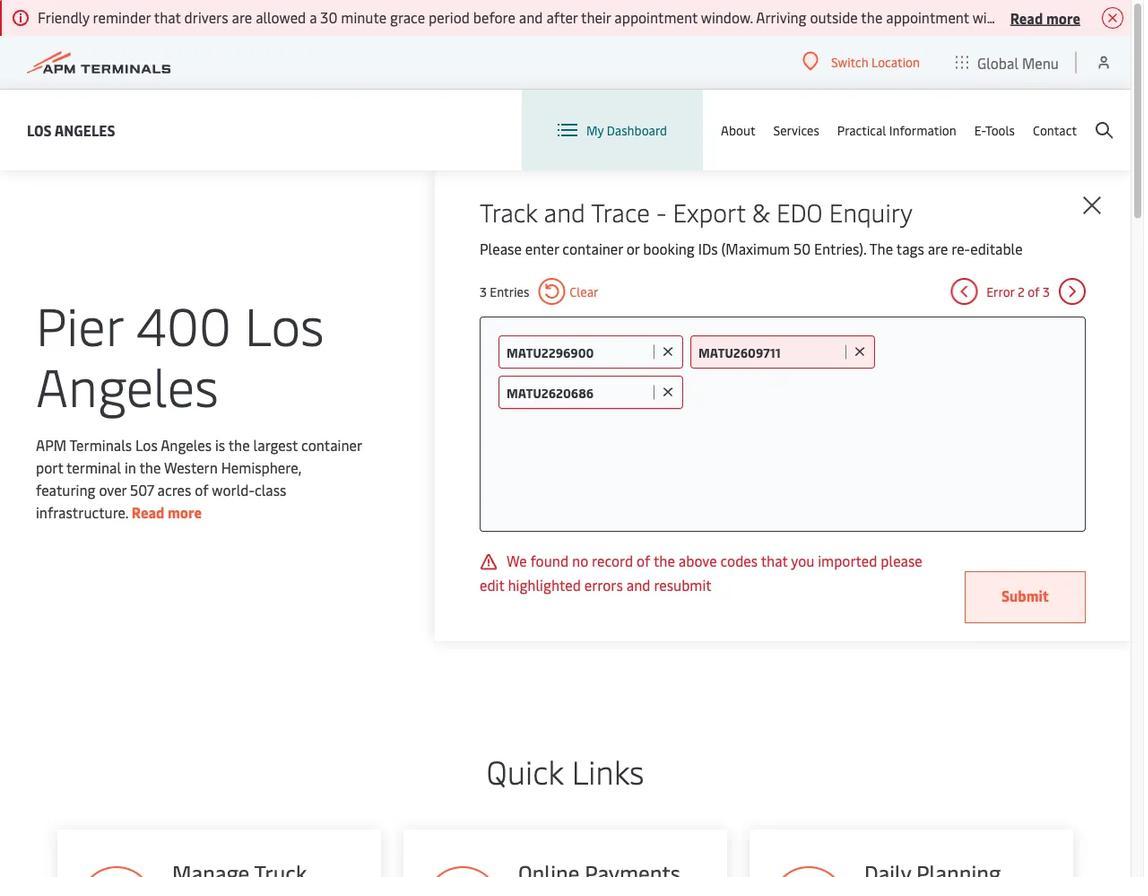 Task type: describe. For each thing, give the bounding box(es) containing it.
switch location button
[[803, 52, 921, 71]]

highlighted
[[508, 575, 581, 594]]

error
[[987, 283, 1015, 300]]

trace
[[591, 194, 650, 228]]

1 entered id text field from the left
[[507, 344, 650, 361]]

e-
[[975, 122, 986, 139]]

quick links
[[487, 750, 645, 793]]

0 vertical spatial angeles
[[54, 120, 115, 140]]

submit
[[1002, 586, 1050, 606]]

manager truck appointments - 53 image
[[79, 867, 154, 877]]

enter
[[526, 239, 559, 258]]

clear
[[570, 283, 599, 300]]

contact
[[1034, 122, 1078, 139]]

-
[[657, 194, 667, 228]]

tags
[[897, 239, 925, 258]]

angeles for terminals
[[161, 435, 212, 454]]

record
[[592, 551, 634, 571]]

read for 'read more' "link"
[[132, 502, 165, 522]]

track and trace - export & edo enquiry
[[480, 194, 913, 228]]

read more for read more button
[[1011, 8, 1081, 27]]

submit button
[[965, 572, 1087, 624]]

more for 'read more' "link"
[[168, 502, 202, 522]]

of inside 'we found no record of the above codes that you imported please edit highlighted errors and resubmit'
[[637, 551, 651, 571]]

we found no record of the above codes that you imported please edit highlighted errors and resubmit
[[480, 551, 923, 594]]

practical information button
[[838, 90, 957, 170]]

the for western
[[229, 435, 250, 454]]

entries).
[[815, 239, 867, 258]]

my
[[587, 122, 604, 139]]

Type or paste your IDs here text field
[[691, 376, 1068, 408]]

read for read more button
[[1011, 8, 1044, 27]]

is
[[215, 435, 225, 454]]

los angeles link
[[27, 119, 115, 141]]

of inside apm terminals los angeles is the largest container port terminal in the western hemisphere, featuring over 507 acres of world-class infrastructure.
[[195, 480, 209, 499]]

resubmit
[[654, 575, 712, 594]]

please
[[881, 551, 923, 571]]

services
[[774, 122, 820, 139]]

that
[[761, 551, 788, 571]]

found
[[531, 551, 569, 571]]

errors
[[585, 575, 623, 594]]

ids
[[699, 239, 718, 258]]

1 horizontal spatial container
[[563, 239, 623, 258]]

practical information
[[838, 122, 957, 139]]

entries
[[490, 283, 530, 300]]

view next error image
[[1060, 278, 1087, 305]]

close alert image
[[1103, 7, 1124, 29]]

largest
[[254, 435, 298, 454]]

400
[[136, 289, 231, 359]]

quick
[[487, 750, 564, 793]]

are
[[928, 239, 949, 258]]

50
[[794, 239, 811, 258]]

1 3 from the left
[[480, 283, 487, 300]]

services button
[[774, 90, 820, 170]]

acres
[[158, 480, 191, 499]]

los for pier 400 los angeles
[[245, 289, 325, 359]]

Entered ID text field
[[507, 384, 650, 401]]

tools
[[986, 122, 1016, 139]]

global menu
[[978, 53, 1060, 72]]

links
[[572, 750, 645, 793]]

about button
[[721, 90, 756, 170]]

hemisphere,
[[221, 458, 301, 477]]

global menu button
[[938, 35, 1078, 89]]

practical
[[838, 122, 887, 139]]

please enter container or booking ids (maximum 50 entries). the tags are re-editable
[[480, 239, 1023, 258]]

the for edit
[[654, 551, 676, 571]]

terminal
[[66, 458, 121, 477]]



Task type: vqa. For each thing, say whether or not it's contained in the screenshot.
they
no



Task type: locate. For each thing, give the bounding box(es) containing it.
0 vertical spatial and
[[544, 194, 586, 228]]

0 horizontal spatial los
[[27, 120, 52, 140]]

2 vertical spatial angeles
[[161, 435, 212, 454]]

1 vertical spatial los
[[245, 289, 325, 359]]

read more for 'read more' "link"
[[132, 502, 202, 522]]

2 horizontal spatial los
[[245, 289, 325, 359]]

0 vertical spatial read more
[[1011, 8, 1081, 27]]

read inside read more button
[[1011, 8, 1044, 27]]

1 vertical spatial more
[[168, 502, 202, 522]]

above
[[679, 551, 717, 571]]

of right 'record'
[[637, 551, 651, 571]]

read more link
[[132, 502, 202, 522]]

container inside apm terminals los angeles is the largest container port terminal in the western hemisphere, featuring over 507 acres of world-class infrastructure.
[[302, 435, 362, 454]]

edo
[[777, 194, 823, 228]]

2
[[1018, 283, 1025, 300]]

0 horizontal spatial entered id text field
[[507, 344, 650, 361]]

Entered ID text field
[[507, 344, 650, 361], [699, 344, 842, 361]]

read down 507
[[132, 502, 165, 522]]

(maximum
[[722, 239, 791, 258]]

or
[[627, 239, 640, 258]]

western
[[164, 458, 218, 477]]

0 horizontal spatial more
[[168, 502, 202, 522]]

the up resubmit
[[654, 551, 676, 571]]

of
[[1028, 283, 1040, 300], [195, 480, 209, 499], [637, 551, 651, 571]]

read more down acres
[[132, 502, 202, 522]]

los for apm terminals los angeles is the largest container port terminal in the western hemisphere, featuring over 507 acres of world-class infrastructure.
[[136, 435, 158, 454]]

2 horizontal spatial the
[[654, 551, 676, 571]]

switch
[[832, 53, 869, 70]]

apm terminals los angeles is the largest container port terminal in the western hemisphere, featuring over 507 acres of world-class infrastructure.
[[36, 435, 362, 522]]

angeles for 400
[[36, 350, 219, 420]]

terminals
[[70, 435, 132, 454]]

editable
[[971, 239, 1023, 258]]

1 horizontal spatial los
[[136, 435, 158, 454]]

2 vertical spatial los
[[136, 435, 158, 454]]

of down western
[[195, 480, 209, 499]]

codes
[[721, 551, 758, 571]]

0 horizontal spatial read
[[132, 502, 165, 522]]

los angeles
[[27, 120, 115, 140]]

1 vertical spatial read
[[132, 502, 165, 522]]

0 horizontal spatial read more
[[132, 502, 202, 522]]

pier
[[36, 289, 123, 359]]

read more
[[1011, 8, 1081, 27], [132, 502, 202, 522]]

1 horizontal spatial of
[[637, 551, 651, 571]]

enquiry
[[830, 194, 913, 228]]

imported
[[818, 551, 878, 571]]

0 vertical spatial more
[[1047, 8, 1081, 27]]

information
[[890, 122, 957, 139]]

1 horizontal spatial 3
[[1044, 283, 1051, 300]]

e-tools button
[[975, 90, 1016, 170]]

world-
[[212, 480, 255, 499]]

e-tools
[[975, 122, 1016, 139]]

more left close alert icon
[[1047, 8, 1081, 27]]

location
[[872, 53, 921, 70]]

error 2 of 3
[[987, 283, 1051, 300]]

about
[[721, 122, 756, 139]]

la secondary image
[[34, 431, 348, 700]]

1 vertical spatial and
[[627, 575, 651, 594]]

more down acres
[[168, 502, 202, 522]]

port
[[36, 458, 63, 477]]

clear button
[[539, 278, 599, 305]]

1 horizontal spatial read
[[1011, 8, 1044, 27]]

1 horizontal spatial read more
[[1011, 8, 1081, 27]]

2 vertical spatial the
[[654, 551, 676, 571]]

more
[[1047, 8, 1081, 27], [168, 502, 202, 522]]

booking
[[644, 239, 695, 258]]

container
[[563, 239, 623, 258], [302, 435, 362, 454]]

we
[[507, 551, 527, 571]]

read
[[1011, 8, 1044, 27], [132, 502, 165, 522]]

more for read more button
[[1047, 8, 1081, 27]]

1 vertical spatial read more
[[132, 502, 202, 522]]

0 horizontal spatial the
[[139, 458, 161, 477]]

and
[[544, 194, 586, 228], [627, 575, 651, 594]]

2 3 from the left
[[1044, 283, 1051, 300]]

class
[[255, 480, 287, 499]]

2 horizontal spatial of
[[1028, 283, 1040, 300]]

export
[[673, 194, 746, 228]]

and inside 'we found no record of the above codes that you imported please edit highlighted errors and resubmit'
[[627, 575, 651, 594]]

1 horizontal spatial the
[[229, 435, 250, 454]]

angeles
[[54, 120, 115, 140], [36, 350, 219, 420], [161, 435, 212, 454]]

0 horizontal spatial 3
[[480, 283, 487, 300]]

more inside read more button
[[1047, 8, 1081, 27]]

my dashboard
[[587, 122, 668, 139]]

read more button
[[1011, 6, 1081, 29]]

contact button
[[1034, 90, 1078, 170]]

of right the 2
[[1028, 283, 1040, 300]]

container left the or in the right of the page
[[563, 239, 623, 258]]

and up enter
[[544, 194, 586, 228]]

1 vertical spatial angeles
[[36, 350, 219, 420]]

0 horizontal spatial of
[[195, 480, 209, 499]]

0 horizontal spatial container
[[302, 435, 362, 454]]

read more up the menu
[[1011, 8, 1081, 27]]

view previous error image
[[951, 278, 978, 305]]

the right "in"
[[139, 458, 161, 477]]

3 entries
[[480, 283, 530, 300]]

1 vertical spatial container
[[302, 435, 362, 454]]

re-
[[952, 239, 971, 258]]

switch location
[[832, 53, 921, 70]]

featuring
[[36, 480, 96, 499]]

and right errors
[[627, 575, 651, 594]]

pier 400 los angeles
[[36, 289, 325, 420]]

2 entered id text field from the left
[[699, 344, 842, 361]]

3 left entries
[[480, 283, 487, 300]]

1 vertical spatial the
[[139, 458, 161, 477]]

los inside apm terminals los angeles is the largest container port terminal in the western hemisphere, featuring over 507 acres of world-class infrastructure.
[[136, 435, 158, 454]]

507
[[130, 480, 154, 499]]

apm
[[36, 435, 66, 454]]

infrastructure.
[[36, 502, 128, 522]]

over
[[99, 480, 127, 499]]

1 horizontal spatial entered id text field
[[699, 344, 842, 361]]

0 vertical spatial of
[[1028, 283, 1040, 300]]

&
[[753, 194, 771, 228]]

1 horizontal spatial and
[[627, 575, 651, 594]]

0 vertical spatial los
[[27, 120, 52, 140]]

los inside pier 400 los angeles
[[245, 289, 325, 359]]

edit
[[480, 575, 505, 594]]

orange club loyalty program - 56 image
[[772, 867, 847, 877]]

no
[[572, 551, 589, 571]]

global
[[978, 53, 1019, 72]]

0 vertical spatial the
[[229, 435, 250, 454]]

3 right the 2
[[1044, 283, 1051, 300]]

0 vertical spatial container
[[563, 239, 623, 258]]

in
[[125, 458, 136, 477]]

track
[[480, 194, 538, 228]]

1 horizontal spatial more
[[1047, 8, 1081, 27]]

angeles inside apm terminals los angeles is the largest container port terminal in the western hemisphere, featuring over 507 acres of world-class infrastructure.
[[161, 435, 212, 454]]

tariffs - 131 image
[[425, 867, 501, 877]]

you
[[792, 551, 815, 571]]

the
[[870, 239, 894, 258]]

0 vertical spatial read
[[1011, 8, 1044, 27]]

0 horizontal spatial and
[[544, 194, 586, 228]]

read up the global menu
[[1011, 8, 1044, 27]]

angeles inside pier 400 los angeles
[[36, 350, 219, 420]]

2 vertical spatial of
[[637, 551, 651, 571]]

container right largest at left
[[302, 435, 362, 454]]

please
[[480, 239, 522, 258]]

3
[[480, 283, 487, 300], [1044, 283, 1051, 300]]

menu
[[1023, 53, 1060, 72]]

the right 'is'
[[229, 435, 250, 454]]

my dashboard button
[[558, 90, 668, 170]]

the inside 'we found no record of the above codes that you imported please edit highlighted errors and resubmit'
[[654, 551, 676, 571]]

dashboard
[[607, 122, 668, 139]]

1 vertical spatial of
[[195, 480, 209, 499]]



